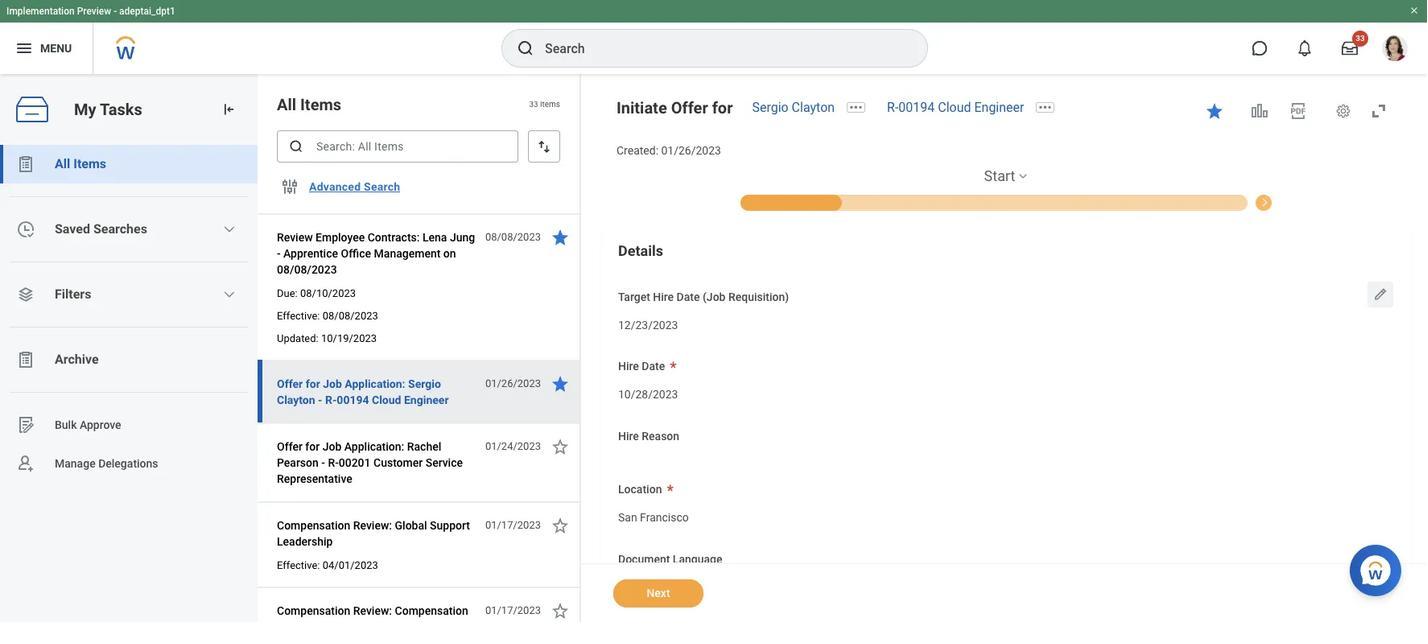 Task type: vqa. For each thing, say whether or not it's contained in the screenshot.


Task type: locate. For each thing, give the bounding box(es) containing it.
33 left items
[[529, 100, 538, 109]]

0 horizontal spatial cloud
[[372, 394, 401, 407]]

filters button
[[0, 275, 258, 314]]

0 vertical spatial 01/26/2023
[[661, 144, 721, 157]]

for down updated: 10/19/2023
[[306, 378, 320, 391]]

engineer up rachel
[[404, 394, 449, 407]]

sergio down search workday 'search field'
[[752, 100, 789, 115]]

effective: for effective: 08/08/2023
[[277, 310, 320, 322]]

2 star image from the top
[[551, 437, 570, 457]]

star image
[[551, 374, 570, 394], [551, 437, 570, 457]]

-
[[114, 6, 117, 17], [277, 247, 281, 260]]

clipboard image for archive
[[16, 350, 35, 370]]

configure image
[[280, 177, 300, 196]]

08/08/2023 down apprentice at the top of the page
[[277, 263, 337, 276]]

preview
[[77, 6, 111, 17]]

offer inside offer for job application: rachel pearson ‎- r-00201 customer service representative
[[277, 440, 303, 453]]

1 horizontal spatial items
[[300, 95, 341, 114]]

0 vertical spatial r-
[[887, 100, 899, 115]]

document
[[618, 553, 670, 566]]

1 vertical spatial star image
[[551, 437, 570, 457]]

review up apprentice at the top of the page
[[277, 231, 313, 244]]

pearson
[[277, 457, 319, 469]]

1 vertical spatial clayton
[[277, 394, 315, 407]]

1 horizontal spatial clayton
[[792, 100, 835, 115]]

2 vertical spatial r-
[[328, 457, 339, 469]]

0 horizontal spatial clayton
[[277, 394, 315, 407]]

on
[[444, 247, 456, 260]]

0 horizontal spatial 01/26/2023
[[485, 378, 541, 390]]

sergio up rachel
[[408, 378, 441, 391]]

- left apprentice at the top of the page
[[277, 247, 281, 260]]

all items down my
[[55, 156, 106, 172]]

0 vertical spatial application:
[[345, 378, 405, 391]]

clipboard image inside the archive button
[[16, 350, 35, 370]]

application:
[[345, 378, 405, 391], [344, 440, 404, 453]]

01/17/2023
[[485, 519, 541, 531], [485, 605, 541, 617]]

offer up pearson on the bottom of the page
[[277, 440, 303, 453]]

search
[[364, 180, 400, 193]]

33 left profile logan mcneil image
[[1356, 34, 1365, 43]]

0 horizontal spatial 00194
[[337, 394, 369, 407]]

all items
[[277, 95, 341, 114], [55, 156, 106, 172]]

1 vertical spatial all
[[55, 156, 70, 172]]

item list element
[[258, 74, 581, 622]]

location
[[618, 483, 662, 496]]

apprentice
[[284, 247, 338, 260]]

archive button
[[0, 341, 258, 379]]

0 vertical spatial review:
[[353, 519, 392, 532]]

r-00194 cloud engineer link
[[887, 100, 1025, 115]]

review:
[[353, 519, 392, 532], [353, 605, 392, 618]]

2 vertical spatial for
[[305, 440, 320, 453]]

all
[[277, 95, 296, 114], [55, 156, 70, 172]]

0 vertical spatial clayton
[[792, 100, 835, 115]]

2 effective: from the top
[[277, 560, 320, 572]]

effective: 08/08/2023
[[277, 310, 378, 322]]

0 horizontal spatial all items
[[55, 156, 106, 172]]

1 vertical spatial effective:
[[277, 560, 320, 572]]

33 inside item list element
[[529, 100, 538, 109]]

(job
[[703, 290, 726, 303]]

1 vertical spatial cloud
[[372, 394, 401, 407]]

effective:
[[277, 310, 320, 322], [277, 560, 320, 572]]

job for 00201
[[323, 440, 342, 453]]

r- inside offer for job application: sergio clayton ‎- r-00194 cloud engineer
[[325, 394, 337, 407]]

0 vertical spatial all
[[277, 95, 296, 114]]

edit image
[[1373, 286, 1389, 303]]

01/26/2023
[[661, 144, 721, 157], [485, 378, 541, 390]]

hire right target
[[653, 290, 674, 303]]

00201
[[339, 457, 371, 469]]

start
[[984, 167, 1016, 184]]

hire reason
[[618, 430, 680, 443]]

star image for due: 08/10/2023
[[551, 228, 570, 247]]

0 vertical spatial ‎-
[[318, 394, 322, 407]]

sergio inside offer for job application: sergio clayton ‎- r-00194 cloud engineer
[[408, 378, 441, 391]]

1 clipboard image from the top
[[16, 155, 35, 174]]

1 vertical spatial 00194
[[337, 394, 369, 407]]

01/26/2023 down initiate offer for
[[661, 144, 721, 157]]

sergio
[[752, 100, 789, 115], [408, 378, 441, 391]]

1 vertical spatial for
[[306, 378, 320, 391]]

effective: down leadership at bottom
[[277, 560, 320, 572]]

cloud
[[938, 100, 972, 115], [372, 394, 401, 407]]

0 horizontal spatial items
[[73, 156, 106, 172]]

2 01/17/2023 from the top
[[485, 605, 541, 617]]

implementation
[[6, 6, 75, 17]]

my tasks
[[74, 100, 142, 119]]

job for 00194
[[323, 378, 342, 391]]

33 inside '33' "button"
[[1356, 34, 1365, 43]]

chevron down image
[[223, 223, 236, 236]]

1 horizontal spatial sergio
[[752, 100, 789, 115]]

san francisco
[[618, 511, 689, 524]]

1 horizontal spatial engineer
[[975, 100, 1025, 115]]

1 vertical spatial 01/26/2023
[[485, 378, 541, 390]]

all up saved
[[55, 156, 70, 172]]

tasks
[[100, 100, 142, 119]]

review down effective: 04/01/2023
[[277, 621, 313, 622]]

start navigation
[[601, 166, 1412, 211]]

date left (job
[[677, 290, 700, 303]]

application: inside offer for job application: sergio clayton ‎- r-00194 cloud engineer
[[345, 378, 405, 391]]

review
[[277, 231, 313, 244], [277, 621, 313, 622]]

0 vertical spatial cloud
[[938, 100, 972, 115]]

date up "10/28/2023" text box
[[642, 360, 665, 373]]

1 vertical spatial ‎-
[[322, 457, 325, 469]]

1 horizontal spatial 33
[[1356, 34, 1365, 43]]

review: inside compensation review: global support leadership
[[353, 519, 392, 532]]

hire for hire date
[[618, 360, 639, 373]]

review: inside compensation review: compensation review
[[353, 605, 392, 618]]

fullscreen image
[[1370, 101, 1389, 121]]

review: left 'global'
[[353, 519, 392, 532]]

reason
[[642, 430, 680, 443]]

1 horizontal spatial 01/26/2023
[[661, 144, 721, 157]]

0 horizontal spatial 33
[[529, 100, 538, 109]]

1 review from the top
[[277, 231, 313, 244]]

for inside offer for job application: sergio clayton ‎- r-00194 cloud engineer
[[306, 378, 320, 391]]

2 review: from the top
[[353, 605, 392, 618]]

for up pearson on the bottom of the page
[[305, 440, 320, 453]]

‎-
[[318, 394, 322, 407], [322, 457, 325, 469]]

‎- inside offer for job application: rachel pearson ‎- r-00201 customer service representative
[[322, 457, 325, 469]]

search image
[[288, 139, 304, 155]]

application: inside offer for job application: rachel pearson ‎- r-00201 customer service representative
[[344, 440, 404, 453]]

1 vertical spatial r-
[[325, 394, 337, 407]]

bulk
[[55, 418, 77, 431]]

review employee contracts: lena jung - apprentice office management on 08/08/2023
[[277, 231, 475, 276]]

0 vertical spatial star image
[[551, 374, 570, 394]]

application: for customer
[[344, 440, 404, 453]]

1 vertical spatial 01/17/2023
[[485, 605, 541, 617]]

inbox large image
[[1342, 40, 1358, 56]]

lena
[[423, 231, 447, 244]]

r-
[[887, 100, 899, 115], [325, 394, 337, 407], [328, 457, 339, 469]]

searches
[[93, 221, 147, 237]]

global
[[395, 519, 427, 532]]

0 horizontal spatial -
[[114, 6, 117, 17]]

for for offer for job application: sergio clayton ‎- r-00194 cloud engineer
[[306, 378, 320, 391]]

sort image
[[536, 139, 552, 155]]

job up 00201
[[323, 440, 342, 453]]

1 vertical spatial clipboard image
[[16, 350, 35, 370]]

san
[[618, 511, 637, 524]]

customer
[[374, 457, 423, 469]]

08/08/2023 right jung
[[485, 231, 541, 243]]

job inside offer for job application: sergio clayton ‎- r-00194 cloud engineer
[[323, 378, 342, 391]]

compensation
[[1264, 197, 1327, 208], [277, 519, 350, 532], [277, 605, 350, 618], [395, 605, 468, 618]]

0 vertical spatial -
[[114, 6, 117, 17]]

1 review: from the top
[[353, 519, 392, 532]]

all items button
[[0, 145, 258, 184]]

33 button
[[1333, 31, 1369, 66]]

job inside offer for job application: rachel pearson ‎- r-00201 customer service representative
[[323, 440, 342, 453]]

offer for job application: rachel pearson ‎- r-00201 customer service representative button
[[277, 437, 477, 489]]

application: up 00201
[[344, 440, 404, 453]]

1 vertical spatial offer
[[277, 378, 303, 391]]

job
[[323, 378, 342, 391], [323, 440, 342, 453]]

‎- down updated: 10/19/2023
[[318, 394, 322, 407]]

08/08/2023 up 10/19/2023
[[323, 310, 378, 322]]

0 horizontal spatial all
[[55, 156, 70, 172]]

2 vertical spatial offer
[[277, 440, 303, 453]]

manage
[[55, 457, 96, 470]]

0 horizontal spatial engineer
[[404, 394, 449, 407]]

all items up search icon
[[277, 95, 341, 114]]

engineer up the start
[[975, 100, 1025, 115]]

clipboard image for all items
[[16, 155, 35, 174]]

items down my
[[73, 156, 106, 172]]

compensation review: global support leadership
[[277, 519, 470, 548]]

application: down 10/19/2023
[[345, 378, 405, 391]]

offer inside offer for job application: sergio clayton ‎- r-00194 cloud engineer
[[277, 378, 303, 391]]

all items inside item list element
[[277, 95, 341, 114]]

offer for offer for job application: sergio clayton ‎- r-00194 cloud engineer
[[277, 378, 303, 391]]

clayton
[[792, 100, 835, 115], [277, 394, 315, 407]]

- inside menu banner
[[114, 6, 117, 17]]

1 vertical spatial job
[[323, 440, 342, 453]]

search image
[[516, 39, 535, 58]]

engineer inside offer for job application: sergio clayton ‎- r-00194 cloud engineer
[[404, 394, 449, 407]]

view related information image
[[1251, 101, 1270, 121]]

1 effective: from the top
[[277, 310, 320, 322]]

1 horizontal spatial -
[[277, 247, 281, 260]]

advanced
[[309, 180, 361, 193]]

1 vertical spatial 33
[[529, 100, 538, 109]]

0 vertical spatial 33
[[1356, 34, 1365, 43]]

target
[[618, 290, 650, 303]]

offer for offer for job application: rachel pearson ‎- r-00201 customer service representative
[[277, 440, 303, 453]]

star image
[[1205, 101, 1225, 121], [551, 228, 570, 247], [551, 516, 570, 535], [551, 602, 570, 621]]

hire up "10/28/2023" text box
[[618, 360, 639, 373]]

review: down 04/01/2023
[[353, 605, 392, 618]]

0 vertical spatial for
[[712, 98, 733, 118]]

offer up created: 01/26/2023
[[671, 98, 708, 118]]

0 vertical spatial review
[[277, 231, 313, 244]]

0 vertical spatial all items
[[277, 95, 341, 114]]

1 vertical spatial sergio
[[408, 378, 441, 391]]

2 vertical spatial 08/08/2023
[[323, 310, 378, 322]]

due:
[[277, 287, 298, 300]]

1 vertical spatial hire
[[618, 360, 639, 373]]

2 review from the top
[[277, 621, 313, 622]]

01/26/2023 up 01/24/2023
[[485, 378, 541, 390]]

notifications large image
[[1297, 40, 1313, 56]]

job down updated: 10/19/2023
[[323, 378, 342, 391]]

0 vertical spatial clipboard image
[[16, 155, 35, 174]]

all up search icon
[[277, 95, 296, 114]]

hire
[[653, 290, 674, 303], [618, 360, 639, 373], [618, 430, 639, 443]]

0 vertical spatial effective:
[[277, 310, 320, 322]]

1 vertical spatial date
[[642, 360, 665, 373]]

for down search workday 'search field'
[[712, 98, 733, 118]]

0 vertical spatial date
[[677, 290, 700, 303]]

1 horizontal spatial all
[[277, 95, 296, 114]]

hire left 'reason'
[[618, 430, 639, 443]]

engineer
[[975, 100, 1025, 115], [404, 394, 449, 407]]

clipboard image up the clock check 'image' in the top left of the page
[[16, 155, 35, 174]]

offer
[[671, 98, 708, 118], [277, 378, 303, 391], [277, 440, 303, 453]]

gear image
[[1336, 103, 1352, 119]]

star image for effective: 04/01/2023
[[551, 516, 570, 535]]

chevron down image
[[223, 288, 236, 301]]

r- inside offer for job application: rachel pearson ‎- r-00201 customer service representative
[[328, 457, 339, 469]]

1 01/17/2023 from the top
[[485, 519, 541, 531]]

items
[[300, 95, 341, 114], [73, 156, 106, 172]]

04/01/2023
[[323, 560, 378, 572]]

2 clipboard image from the top
[[16, 350, 35, 370]]

clipboard image left archive
[[16, 350, 35, 370]]

for
[[712, 98, 733, 118], [306, 378, 320, 391], [305, 440, 320, 453]]

‎- up representative
[[322, 457, 325, 469]]

1 horizontal spatial all items
[[277, 95, 341, 114]]

offer down updated:
[[277, 378, 303, 391]]

initiate offer for
[[617, 98, 733, 118]]

1 vertical spatial review:
[[353, 605, 392, 618]]

1 horizontal spatial 00194
[[899, 100, 935, 115]]

1 vertical spatial items
[[73, 156, 106, 172]]

for inside offer for job application: rachel pearson ‎- r-00201 customer service representative
[[305, 440, 320, 453]]

leadership
[[277, 535, 333, 548]]

chevron right image
[[1255, 193, 1274, 208]]

contracts:
[[368, 231, 420, 244]]

effective: up updated:
[[277, 310, 320, 322]]

user plus image
[[16, 454, 35, 473]]

10/28/2023 text field
[[618, 378, 678, 406]]

01/17/2023 for compensation review: compensation review
[[485, 605, 541, 617]]

1 vertical spatial -
[[277, 247, 281, 260]]

language
[[673, 553, 723, 566]]

compensation inside compensation review: global support leadership
[[277, 519, 350, 532]]

clipboard image inside all items button
[[16, 155, 35, 174]]

0 vertical spatial job
[[323, 378, 342, 391]]

0 vertical spatial 00194
[[899, 100, 935, 115]]

1 star image from the top
[[551, 374, 570, 394]]

clipboard image
[[16, 155, 35, 174], [16, 350, 35, 370]]

compensation inside compensation 'button'
[[1264, 197, 1327, 208]]

‎- inside offer for job application: sergio clayton ‎- r-00194 cloud engineer
[[318, 394, 322, 407]]

- right preview on the top
[[114, 6, 117, 17]]

list
[[0, 145, 258, 483]]

0 vertical spatial items
[[300, 95, 341, 114]]

1 vertical spatial application:
[[344, 440, 404, 453]]

1 vertical spatial review
[[277, 621, 313, 622]]

0 horizontal spatial sergio
[[408, 378, 441, 391]]

menu
[[40, 42, 72, 54]]

0 vertical spatial 01/17/2023
[[485, 519, 541, 531]]

1 vertical spatial all items
[[55, 156, 106, 172]]

1 vertical spatial engineer
[[404, 394, 449, 407]]

items up search icon
[[300, 95, 341, 114]]

my
[[74, 100, 96, 119]]

0 horizontal spatial date
[[642, 360, 665, 373]]

saved
[[55, 221, 90, 237]]

1 vertical spatial 08/08/2023
[[277, 263, 337, 276]]

justify image
[[14, 39, 34, 58]]

saved searches button
[[0, 210, 258, 249]]

2 vertical spatial hire
[[618, 430, 639, 443]]



Task type: describe. For each thing, give the bounding box(es) containing it.
filters
[[55, 287, 91, 302]]

star image for 01/17/2023
[[551, 602, 570, 621]]

0 vertical spatial sergio
[[752, 100, 789, 115]]

location element
[[618, 501, 689, 530]]

details
[[618, 242, 663, 259]]

offer for job application: sergio clayton ‎- r-00194 cloud engineer
[[277, 378, 449, 407]]

document language
[[618, 553, 723, 566]]

advanced search button
[[303, 171, 407, 203]]

‎- for clayton
[[318, 394, 322, 407]]

advanced search
[[309, 180, 400, 193]]

12/23/2023 text field
[[618, 309, 678, 337]]

service
[[426, 457, 463, 469]]

offer for job application: rachel pearson ‎- r-00201 customer service representative
[[277, 440, 463, 486]]

implementation preview -   adeptai_dpt1
[[6, 6, 175, 17]]

application: for cloud
[[345, 378, 405, 391]]

hire for hire reason
[[618, 430, 639, 443]]

12/23/2023
[[618, 318, 678, 331]]

archive
[[55, 352, 99, 367]]

sergio clayton
[[752, 100, 835, 115]]

menu button
[[0, 23, 93, 74]]

Search Workday  search field
[[545, 31, 895, 66]]

start button
[[984, 166, 1016, 186]]

updated:
[[277, 333, 319, 345]]

Search: All Items text field
[[277, 130, 519, 163]]

hire date element
[[618, 378, 678, 407]]

profile logan mcneil image
[[1383, 35, 1408, 64]]

0 vertical spatial hire
[[653, 290, 674, 303]]

menu banner
[[0, 0, 1428, 74]]

‎- for pearson
[[322, 457, 325, 469]]

my tasks element
[[0, 74, 258, 622]]

rename image
[[16, 416, 35, 435]]

33 for 33
[[1356, 34, 1365, 43]]

review employee contracts: lena jung - apprentice office management on 08/08/2023 button
[[277, 228, 477, 279]]

0 vertical spatial 08/08/2023
[[485, 231, 541, 243]]

compensation review: compensation review
[[277, 605, 468, 622]]

review: for global
[[353, 519, 392, 532]]

next button
[[614, 580, 704, 608]]

target hire date (job requisition)
[[618, 290, 789, 303]]

r- for offer for job application: sergio clayton ‎- r-00194 cloud engineer
[[325, 394, 337, 407]]

compensation for compensation review: global support leadership
[[277, 519, 350, 532]]

r-00194 cloud engineer
[[887, 100, 1025, 115]]

all inside item list element
[[277, 95, 296, 114]]

0 vertical spatial engineer
[[975, 100, 1025, 115]]

for for offer for job application: rachel pearson ‎- r-00201 customer service representative
[[305, 440, 320, 453]]

items inside button
[[73, 156, 106, 172]]

0 vertical spatial offer
[[671, 98, 708, 118]]

1 horizontal spatial date
[[677, 290, 700, 303]]

perspective image
[[16, 285, 35, 304]]

created:
[[617, 144, 659, 157]]

10/28/2023
[[618, 388, 678, 401]]

list containing all items
[[0, 145, 258, 483]]

close environment banner image
[[1410, 6, 1420, 15]]

adeptai_dpt1
[[119, 6, 175, 17]]

effective: 04/01/2023
[[277, 560, 378, 572]]

manage delegations
[[55, 457, 158, 470]]

01/24/2023
[[485, 440, 541, 453]]

updated: 10/19/2023
[[277, 333, 377, 345]]

rachel
[[407, 440, 442, 453]]

all inside button
[[55, 156, 70, 172]]

08/08/2023 inside review employee contracts: lena jung - apprentice office management on 08/08/2023
[[277, 263, 337, 276]]

review inside review employee contracts: lena jung - apprentice office management on 08/08/2023
[[277, 231, 313, 244]]

saved searches
[[55, 221, 147, 237]]

manage delegations link
[[0, 444, 258, 483]]

compensation review: compensation review button
[[277, 602, 477, 622]]

sergio clayton link
[[752, 100, 835, 115]]

08/10/2023
[[300, 287, 356, 300]]

clayton inside offer for job application: sergio clayton ‎- r-00194 cloud engineer
[[277, 394, 315, 407]]

10/19/2023
[[321, 333, 377, 345]]

management
[[374, 247, 441, 260]]

representative
[[277, 473, 353, 486]]

all items inside all items button
[[55, 156, 106, 172]]

compensation for compensation
[[1264, 197, 1327, 208]]

next
[[647, 587, 670, 600]]

requisition)
[[729, 290, 789, 303]]

star image for offer for job application: sergio clayton ‎- r-00194 cloud engineer
[[551, 374, 570, 394]]

support
[[430, 519, 470, 532]]

01/17/2023 for compensation review: global support leadership
[[485, 519, 541, 531]]

review: for compensation
[[353, 605, 392, 618]]

33 for 33 items
[[529, 100, 538, 109]]

approve
[[80, 418, 121, 431]]

delegations
[[98, 457, 158, 470]]

- inside review employee contracts: lena jung - apprentice office management on 08/08/2023
[[277, 247, 281, 260]]

bulk approve link
[[0, 406, 258, 444]]

employee
[[316, 231, 365, 244]]

details element
[[601, 228, 1412, 611]]

target hire date (job requisition) element
[[618, 308, 678, 338]]

compensation button
[[1255, 193, 1327, 211]]

r- for offer for job application: rachel pearson ‎- r-00201 customer service representative
[[328, 457, 339, 469]]

initiate
[[617, 98, 667, 118]]

01/26/2023 inside item list element
[[485, 378, 541, 390]]

San Francisco text field
[[618, 502, 689, 530]]

view printable version (pdf) image
[[1289, 101, 1309, 121]]

bulk approve
[[55, 418, 121, 431]]

office
[[341, 247, 371, 260]]

cloud inside offer for job application: sergio clayton ‎- r-00194 cloud engineer
[[372, 394, 401, 407]]

star image for offer for job application: rachel pearson ‎- r-00201 customer service representative
[[551, 437, 570, 457]]

compensation for compensation review: compensation review
[[277, 605, 350, 618]]

effective: for effective: 04/01/2023
[[277, 560, 320, 572]]

offer for job application: sergio clayton ‎- r-00194 cloud engineer button
[[277, 374, 477, 410]]

compensation review: global support leadership button
[[277, 516, 477, 552]]

jung
[[450, 231, 475, 244]]

review inside compensation review: compensation review
[[277, 621, 313, 622]]

1 horizontal spatial cloud
[[938, 100, 972, 115]]

hire date
[[618, 360, 665, 373]]

francisco
[[640, 511, 689, 524]]

clock check image
[[16, 220, 35, 239]]

created: 01/26/2023
[[617, 144, 721, 157]]

transformation import image
[[221, 101, 237, 118]]

33 items
[[529, 100, 560, 109]]

items
[[540, 100, 560, 109]]

due: 08/10/2023
[[277, 287, 356, 300]]

00194 inside offer for job application: sergio clayton ‎- r-00194 cloud engineer
[[337, 394, 369, 407]]

items inside item list element
[[300, 95, 341, 114]]



